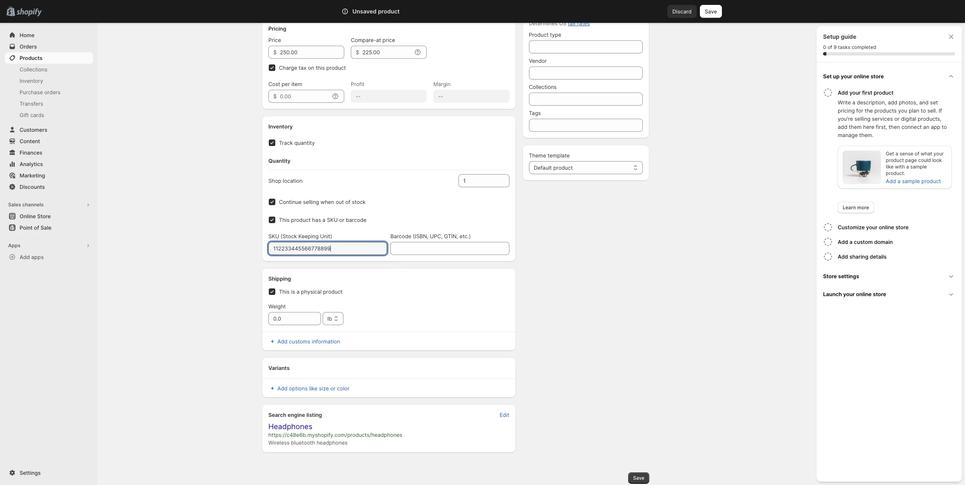 Task type: describe. For each thing, give the bounding box(es) containing it.
0 vertical spatial store
[[871, 73, 884, 80]]

1 horizontal spatial or
[[339, 217, 344, 223]]

a down product.
[[898, 178, 901, 184]]

app
[[931, 124, 940, 130]]

you
[[898, 107, 907, 114]]

orders
[[44, 89, 61, 95]]

connect
[[902, 124, 922, 130]]

online store link
[[5, 210, 93, 222]]

completed
[[852, 44, 876, 50]]

like inside 'button'
[[309, 385, 318, 392]]

purchase orders link
[[5, 86, 93, 98]]

unit)
[[320, 233, 332, 239]]

launch
[[823, 291, 842, 297]]

products
[[874, 107, 897, 114]]

keeping
[[298, 233, 319, 239]]

transfers
[[20, 100, 43, 107]]

learn more link
[[838, 202, 874, 213]]

charge
[[279, 64, 297, 71]]

set
[[930, 99, 938, 106]]

then
[[889, 124, 900, 130]]

Margin text field
[[433, 90, 509, 103]]

price
[[268, 37, 281, 43]]

barcode (isbn, upc, gtin, etc.)
[[391, 233, 471, 239]]

Profit text field
[[351, 90, 427, 103]]

online store button
[[0, 210, 98, 222]]

discounts link
[[5, 181, 93, 193]]

the
[[865, 107, 873, 114]]

discounts
[[20, 184, 45, 190]]

on
[[308, 64, 314, 71]]

product inside button
[[874, 89, 894, 96]]

store inside setup guide dialog
[[823, 273, 837, 279]]

pricing
[[268, 25, 286, 32]]

vendor
[[529, 58, 547, 64]]

0 horizontal spatial collections
[[20, 66, 47, 73]]

save for the left save button
[[633, 475, 644, 481]]

add for first
[[838, 89, 848, 96]]

headphones https://c48e6b.myshopify.com/products/headphones wireless bluetooth headphones
[[268, 422, 402, 446]]

store settings button
[[820, 267, 959, 285]]

this is a physical product
[[279, 288, 343, 295]]

discard
[[672, 8, 692, 15]]

1 horizontal spatial add
[[888, 99, 897, 106]]

purchase
[[20, 89, 43, 95]]

product down the get
[[886, 157, 904, 163]]

setup
[[823, 33, 839, 40]]

1 horizontal spatial collections
[[529, 84, 557, 90]]

product right unsaved at the left of the page
[[378, 8, 400, 15]]

settings
[[838, 273, 859, 279]]

content link
[[5, 135, 93, 147]]

1 vertical spatial sku
[[268, 233, 279, 239]]

track quantity
[[279, 140, 315, 146]]

cost
[[268, 81, 280, 87]]

edit button
[[495, 409, 514, 421]]

Cost per item text field
[[280, 90, 330, 103]]

first,
[[876, 124, 887, 130]]

$ for cost per item
[[273, 93, 277, 100]]

add your first product
[[838, 89, 894, 96]]

apps
[[8, 242, 21, 248]]

set
[[823, 73, 832, 80]]

product.
[[886, 170, 905, 176]]

learn
[[843, 204, 856, 210]]

add for custom
[[838, 239, 848, 245]]

search for search
[[378, 8, 395, 15]]

your for customize your online store
[[866, 224, 878, 230]]

cost per item
[[268, 81, 302, 87]]

tasks
[[838, 44, 850, 50]]

a right the get
[[896, 151, 898, 157]]

products
[[20, 55, 42, 61]]

add for information
[[277, 338, 288, 345]]

purchase orders
[[20, 89, 61, 95]]

could
[[918, 157, 931, 163]]

sale
[[41, 224, 51, 231]]

store for launch your online store
[[873, 291, 886, 297]]

what
[[921, 151, 932, 157]]

product left has
[[291, 217, 311, 223]]

a right has
[[322, 217, 325, 223]]

0 vertical spatial inventory
[[20, 78, 43, 84]]

services
[[872, 115, 893, 122]]

pricing
[[838, 107, 855, 114]]

unsaved
[[352, 8, 377, 15]]

Compare-at price text field
[[362, 46, 412, 59]]

sharing
[[850, 253, 868, 260]]

a inside button
[[850, 239, 853, 245]]

for
[[856, 107, 863, 114]]

analytics
[[20, 161, 43, 167]]

per
[[282, 81, 290, 87]]

customize
[[838, 224, 865, 230]]

setup guide
[[823, 33, 856, 40]]

look
[[932, 157, 942, 163]]

Collections text field
[[529, 93, 643, 106]]

store for customize your online store
[[896, 224, 909, 230]]

search button
[[364, 5, 601, 18]]

search for search engine listing
[[268, 412, 286, 418]]

add a custom domain button
[[838, 235, 959, 249]]

lb
[[327, 315, 332, 322]]

online inside "set up your online store" button
[[854, 73, 869, 80]]

add your first product element
[[822, 98, 959, 213]]

(stock
[[281, 233, 297, 239]]

mark add your first product as done image
[[823, 88, 833, 97]]

0 of 9 tasks completed
[[823, 44, 876, 50]]

1 horizontal spatial save button
[[700, 5, 722, 18]]

0 vertical spatial store
[[37, 213, 51, 219]]

barcode
[[391, 233, 411, 239]]

sales
[[8, 202, 21, 208]]

mark customize your online store as done image
[[823, 222, 833, 232]]

add customs information button
[[264, 336, 514, 347]]

add left the apps
[[20, 254, 30, 260]]

SKU (Stock Keeping Unit) text field
[[268, 242, 387, 255]]

here
[[863, 124, 874, 130]]

out
[[336, 199, 344, 205]]

at
[[376, 37, 381, 43]]

mark add a custom domain as done image
[[823, 237, 833, 247]]

products link
[[5, 52, 93, 64]]

or inside write a description, add photos, and set pricing for the products you plan to sell. if you're selling services or digital products, add them here first, then connect an app to manage them.
[[894, 115, 900, 122]]

default product
[[534, 164, 573, 171]]

online for launch your online store
[[856, 291, 872, 297]]

0 vertical spatial tax
[[568, 20, 576, 27]]

1 vertical spatial add
[[838, 124, 847, 130]]

margin
[[433, 81, 451, 87]]

your for add your first product
[[850, 89, 861, 96]]

analytics link
[[5, 158, 93, 170]]

mark add sharing details as done image
[[823, 252, 833, 261]]



Task type: vqa. For each thing, say whether or not it's contained in the screenshot.
the bottom Like
yes



Task type: locate. For each thing, give the bounding box(es) containing it.
when
[[321, 199, 334, 205]]

shopify image
[[16, 8, 42, 17]]

compare-at price
[[351, 37, 395, 43]]

store up sale
[[37, 213, 51, 219]]

continue
[[279, 199, 302, 205]]

headphones
[[268, 422, 312, 431]]

0 vertical spatial sku
[[327, 217, 338, 223]]

add down you're
[[838, 124, 847, 130]]

launch your online store button
[[820, 285, 959, 303]]

1 horizontal spatial to
[[942, 124, 947, 130]]

online inside the customize your online store button
[[879, 224, 894, 230]]

1 vertical spatial to
[[942, 124, 947, 130]]

add left customs at bottom
[[277, 338, 288, 345]]

add right mark add a custom domain as done icon
[[838, 239, 848, 245]]

0 vertical spatial like
[[886, 164, 894, 170]]

0 horizontal spatial store
[[37, 213, 51, 219]]

0 vertical spatial or
[[894, 115, 900, 122]]

0 horizontal spatial sku
[[268, 233, 279, 239]]

this for this is a physical product
[[279, 288, 290, 295]]

collections down vendor
[[529, 84, 557, 90]]

theme template
[[529, 152, 570, 159]]

collections down products
[[20, 66, 47, 73]]

online store
[[20, 213, 51, 219]]

Price text field
[[280, 46, 344, 59]]

1 vertical spatial inventory
[[268, 123, 293, 130]]

settings link
[[5, 467, 93, 478]]

0 horizontal spatial search
[[268, 412, 286, 418]]

of inside point of sale link
[[34, 224, 39, 231]]

2 vertical spatial store
[[873, 291, 886, 297]]

with
[[895, 164, 905, 170]]

selling inside write a description, add photos, and set pricing for the products you plan to sell. if you're selling services or digital products, add them here first, then connect an app to manage them.
[[855, 115, 871, 122]]

your right up
[[841, 73, 852, 80]]

to down 'and'
[[921, 107, 926, 114]]

this for this product has a sku or barcode
[[279, 217, 290, 223]]

add inside button
[[838, 253, 848, 260]]

$ for price
[[273, 49, 277, 55]]

you're
[[838, 115, 853, 122]]

stock
[[352, 199, 366, 205]]

template
[[548, 152, 570, 159]]

0 horizontal spatial save
[[633, 475, 644, 481]]

Tags text field
[[529, 119, 643, 132]]

add a custom domain
[[838, 239, 893, 245]]

add down product.
[[886, 178, 896, 184]]

Product type text field
[[529, 40, 643, 53]]

them
[[849, 124, 862, 130]]

1 vertical spatial save button
[[628, 472, 649, 484]]

to
[[921, 107, 926, 114], [942, 124, 947, 130]]

add customs information
[[277, 338, 340, 345]]

or left the barcode
[[339, 217, 344, 223]]

add
[[888, 99, 897, 106], [838, 124, 847, 130]]

0 vertical spatial search
[[378, 8, 395, 15]]

online up the add your first product
[[854, 73, 869, 80]]

product down look
[[921, 178, 941, 184]]

point of sale button
[[0, 222, 98, 233]]

$ down cost
[[273, 93, 277, 100]]

(isbn,
[[413, 233, 428, 239]]

selling down the for
[[855, 115, 871, 122]]

of inside get a sense of what your product page could look like with a sample product. add a sample product
[[915, 151, 919, 157]]

2 horizontal spatial or
[[894, 115, 900, 122]]

0 vertical spatial save button
[[700, 5, 722, 18]]

1 vertical spatial save
[[633, 475, 644, 481]]

details
[[870, 253, 887, 260]]

add left options
[[277, 385, 288, 392]]

tax left on
[[299, 64, 306, 71]]

a right is
[[297, 288, 300, 295]]

store
[[871, 73, 884, 80], [896, 224, 909, 230], [873, 291, 886, 297]]

1 vertical spatial or
[[339, 217, 344, 223]]

0 vertical spatial this
[[279, 217, 290, 223]]

location
[[283, 177, 303, 184]]

add up products
[[888, 99, 897, 106]]

save
[[705, 8, 717, 15], [633, 475, 644, 481]]

this
[[279, 217, 290, 223], [279, 288, 290, 295]]

Barcode (ISBN, UPC, GTIN, etc.) text field
[[391, 242, 509, 255]]

Vendor text field
[[529, 66, 643, 80]]

add for details
[[838, 253, 848, 260]]

write a description, add photos, and set pricing for the products you plan to sell. if you're selling services or digital products, add them here first, then connect an app to manage them.
[[838, 99, 947, 138]]

barcode
[[346, 217, 367, 223]]

0 horizontal spatial add
[[838, 124, 847, 130]]

like left size
[[309, 385, 318, 392]]

sku left the (stock on the top left of page
[[268, 233, 279, 239]]

physical
[[301, 288, 322, 295]]

selling
[[855, 115, 871, 122], [303, 199, 319, 205]]

or right size
[[330, 385, 336, 392]]

1 horizontal spatial store
[[823, 273, 837, 279]]

0 vertical spatial selling
[[855, 115, 871, 122]]

0 horizontal spatial inventory
[[20, 78, 43, 84]]

2 vertical spatial or
[[330, 385, 336, 392]]

a down page
[[906, 164, 909, 170]]

inventory up track
[[268, 123, 293, 130]]

1 horizontal spatial search
[[378, 8, 395, 15]]

tax rates link
[[568, 20, 590, 27]]

like up product.
[[886, 164, 894, 170]]

your for launch your online store
[[843, 291, 855, 297]]

home link
[[5, 29, 93, 41]]

sku right has
[[327, 217, 338, 223]]

unsaved product
[[352, 8, 400, 15]]

product right 'physical'
[[323, 288, 343, 295]]

product down template
[[553, 164, 573, 171]]

set up your online store
[[823, 73, 884, 80]]

photos,
[[899, 99, 918, 106]]

online
[[20, 213, 36, 219]]

of right the out on the left
[[345, 199, 350, 205]]

1 horizontal spatial sku
[[327, 217, 338, 223]]

information
[[312, 338, 340, 345]]

0 vertical spatial collections
[[20, 66, 47, 73]]

your right launch
[[843, 291, 855, 297]]

online up domain
[[879, 224, 894, 230]]

add inside 'button'
[[277, 385, 288, 392]]

product up description,
[[874, 89, 894, 96]]

0 vertical spatial sample
[[910, 164, 927, 170]]

of
[[828, 44, 832, 50], [915, 151, 919, 157], [345, 199, 350, 205], [34, 224, 39, 231]]

a left custom
[[850, 239, 853, 245]]

$ for compare-at price
[[356, 49, 359, 55]]

your up look
[[934, 151, 944, 157]]

upc,
[[430, 233, 443, 239]]

store up add a custom domain button
[[896, 224, 909, 230]]

sku (stock keeping unit)
[[268, 233, 332, 239]]

store up first
[[871, 73, 884, 80]]

add inside "button"
[[277, 338, 288, 345]]

or inside 'button'
[[330, 385, 336, 392]]

gift cards link
[[5, 109, 93, 121]]

add apps
[[20, 254, 44, 260]]

1 vertical spatial sample
[[902, 178, 920, 184]]

of up page
[[915, 151, 919, 157]]

shop location
[[268, 177, 303, 184]]

custom
[[854, 239, 873, 245]]

shop
[[268, 177, 281, 184]]

customize your online store button
[[838, 220, 959, 235]]

marketing
[[20, 172, 45, 179]]

0 horizontal spatial tax
[[299, 64, 306, 71]]

if
[[939, 107, 942, 114]]

a right write
[[852, 99, 855, 106]]

1 horizontal spatial tax
[[568, 20, 576, 27]]

customers link
[[5, 124, 93, 135]]

your up add a custom domain
[[866, 224, 878, 230]]

customs
[[289, 338, 310, 345]]

0 horizontal spatial save button
[[628, 472, 649, 484]]

wireless
[[268, 439, 290, 446]]

this up the (stock on the top left of page
[[279, 217, 290, 223]]

add right mark add sharing details as done image
[[838, 253, 848, 260]]

size
[[319, 385, 329, 392]]

orders link
[[5, 41, 93, 52]]

learn more
[[843, 204, 869, 210]]

search inside search button
[[378, 8, 395, 15]]

finances
[[20, 149, 42, 156]]

add inside get a sense of what your product page could look like with a sample product. add a sample product
[[886, 178, 896, 184]]

has
[[312, 217, 321, 223]]

1 vertical spatial collections
[[529, 84, 557, 90]]

1 vertical spatial like
[[309, 385, 318, 392]]

search right unsaved at the left of the page
[[378, 8, 395, 15]]

page
[[905, 157, 917, 163]]

an
[[923, 124, 929, 130]]

marketing link
[[5, 170, 93, 181]]

setup guide dialog
[[817, 26, 962, 482]]

1 vertical spatial this
[[279, 288, 290, 295]]

first
[[862, 89, 872, 96]]

gtin,
[[444, 233, 458, 239]]

sample down product.
[[902, 178, 920, 184]]

and
[[919, 99, 929, 106]]

store down store settings button
[[873, 291, 886, 297]]

None number field
[[458, 174, 497, 187]]

1 vertical spatial search
[[268, 412, 286, 418]]

2 this from the top
[[279, 288, 290, 295]]

online down settings
[[856, 291, 872, 297]]

sell.
[[927, 107, 937, 114]]

variants
[[268, 365, 290, 371]]

quantity
[[268, 157, 290, 164]]

0 horizontal spatial to
[[921, 107, 926, 114]]

1 horizontal spatial inventory
[[268, 123, 293, 130]]

launch your online store
[[823, 291, 886, 297]]

sales channels button
[[5, 199, 93, 210]]

1 horizontal spatial selling
[[855, 115, 871, 122]]

inventory up purchase
[[20, 78, 43, 84]]

write
[[838, 99, 851, 106]]

1 vertical spatial store
[[823, 273, 837, 279]]

your
[[841, 73, 852, 80], [850, 89, 861, 96], [934, 151, 944, 157], [866, 224, 878, 230], [843, 291, 855, 297]]

0 vertical spatial add
[[888, 99, 897, 106]]

selling left 'when'
[[303, 199, 319, 205]]

apps
[[31, 254, 44, 260]]

sample
[[910, 164, 927, 170], [902, 178, 920, 184]]

1 vertical spatial selling
[[303, 199, 319, 205]]

your inside get a sense of what your product page could look like with a sample product. add a sample product
[[934, 151, 944, 157]]

to right app
[[942, 124, 947, 130]]

this left is
[[279, 288, 290, 295]]

search up headphones
[[268, 412, 286, 418]]

store up launch
[[823, 273, 837, 279]]

product right this
[[326, 64, 346, 71]]

0 vertical spatial to
[[921, 107, 926, 114]]

online inside 'launch your online store' button
[[856, 291, 872, 297]]

like inside get a sense of what your product page could look like with a sample product. add a sample product
[[886, 164, 894, 170]]

sales channels
[[8, 202, 44, 208]]

0 horizontal spatial selling
[[303, 199, 319, 205]]

of left 9
[[828, 44, 832, 50]]

add up write
[[838, 89, 848, 96]]

$ down compare-
[[356, 49, 359, 55]]

1 horizontal spatial save
[[705, 8, 717, 15]]

0 horizontal spatial or
[[330, 385, 336, 392]]

channels
[[22, 202, 44, 208]]

tax right 'us'
[[568, 20, 576, 27]]

compare-
[[351, 37, 376, 43]]

save for rightmost save button
[[705, 8, 717, 15]]

or up then on the right of page
[[894, 115, 900, 122]]

Weight text field
[[268, 312, 321, 325]]

sample down could
[[910, 164, 927, 170]]

0 vertical spatial online
[[854, 73, 869, 80]]

$ down price
[[273, 49, 277, 55]]

1 vertical spatial store
[[896, 224, 909, 230]]

add for like
[[277, 385, 288, 392]]

1 this from the top
[[279, 217, 290, 223]]

discard button
[[668, 5, 697, 18]]

2 vertical spatial online
[[856, 291, 872, 297]]

profit
[[351, 81, 364, 87]]

1 vertical spatial online
[[879, 224, 894, 230]]

1 vertical spatial tax
[[299, 64, 306, 71]]

1 horizontal spatial like
[[886, 164, 894, 170]]

of left sale
[[34, 224, 39, 231]]

etc.)
[[460, 233, 471, 239]]

sku
[[327, 217, 338, 223], [268, 233, 279, 239]]

online for customize your online store
[[879, 224, 894, 230]]

0 horizontal spatial like
[[309, 385, 318, 392]]

$
[[273, 49, 277, 55], [356, 49, 359, 55], [273, 93, 277, 100]]

a inside write a description, add photos, and set pricing for the products you plan to sell. if you're selling services or digital products, add them here first, then connect an app to manage them.
[[852, 99, 855, 106]]

0 vertical spatial save
[[705, 8, 717, 15]]

customers
[[20, 126, 47, 133]]

your left first
[[850, 89, 861, 96]]

this product has a sku or barcode
[[279, 217, 367, 223]]



